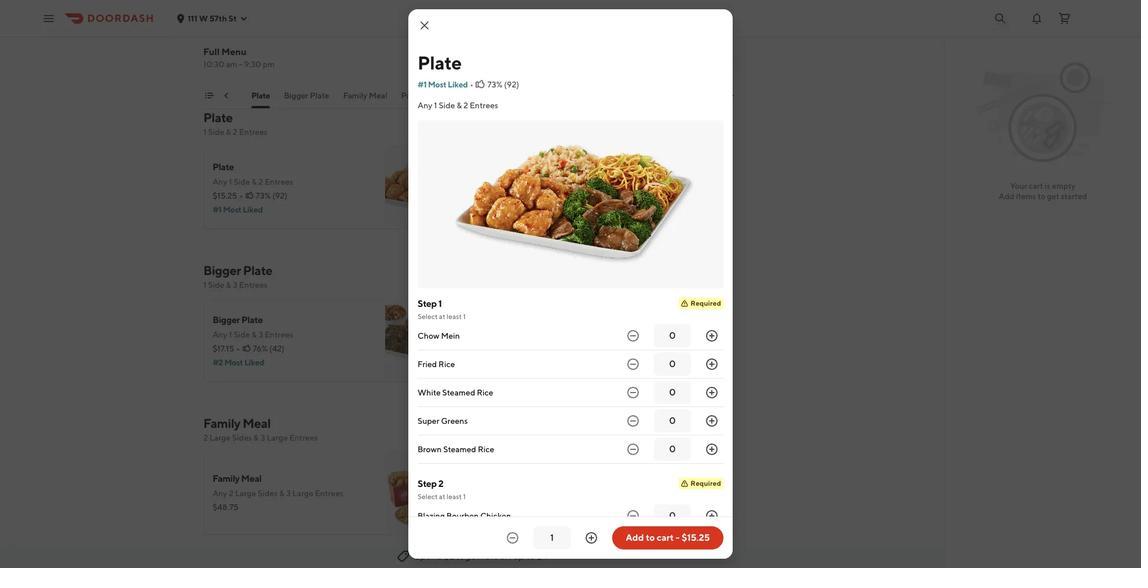 Task type: locate. For each thing, give the bounding box(es) containing it.
0 vertical spatial #1 most liked
[[418, 80, 468, 89]]

rice right white
[[477, 388, 494, 398]]

0 vertical spatial select
[[418, 312, 438, 321]]

2 vertical spatial meal
[[241, 474, 262, 485]]

rice
[[439, 360, 455, 369], [477, 388, 494, 398], [478, 445, 495, 454]]

0 horizontal spatial to
[[526, 551, 535, 562]]

most up panda cub meal™
[[428, 80, 447, 89]]

side inside bigger plate any 1 side & 3 entrees
[[234, 330, 250, 340]]

1 vertical spatial -
[[676, 533, 680, 544]]

most down '$17.15 •'
[[225, 358, 243, 367]]

73% (92) up any 1 side & 2 entrees
[[488, 80, 519, 89]]

5 current quantity is 0 number field from the top
[[661, 443, 684, 456]]

2
[[464, 101, 468, 110], [233, 128, 238, 137], [259, 177, 263, 187], [203, 434, 208, 443], [439, 479, 444, 490], [229, 489, 234, 498]]

most for plate
[[223, 205, 241, 214]]

rice right fried
[[439, 360, 455, 369]]

0 vertical spatial $15.25
[[213, 191, 237, 201]]

0 vertical spatial least
[[447, 312, 462, 321]]

&
[[252, 30, 257, 39], [457, 101, 462, 110], [226, 128, 231, 137], [252, 177, 257, 187], [226, 281, 231, 290], [252, 330, 257, 340], [254, 434, 259, 443], [279, 489, 285, 498]]

plate up panda cub meal™
[[418, 52, 462, 74]]

bowl for bowl
[[219, 91, 238, 100]]

step
[[418, 298, 437, 309], [418, 479, 437, 490]]

• for $15.25 •
[[240, 191, 243, 201]]

least
[[447, 312, 462, 321], [447, 493, 462, 501]]

decrease quantity by 1 image
[[627, 358, 640, 372], [627, 386, 640, 400], [627, 443, 640, 457], [627, 509, 640, 523], [506, 531, 520, 545]]

1 current quantity is 0 number field from the top
[[661, 330, 684, 343]]

bourbon
[[447, 512, 479, 521]]

side down "bowl" button
[[208, 128, 224, 137]]

0 vertical spatial 73%
[[488, 80, 503, 89]]

1 horizontal spatial (92)
[[504, 80, 519, 89]]

items
[[1017, 192, 1037, 201]]

1 vertical spatial least
[[447, 493, 462, 501]]

steamed for white
[[443, 388, 476, 398]]

side up $15.25 •
[[234, 177, 250, 187]]

decrease quantity by 1 image inside the step 2 group
[[627, 509, 640, 523]]

0 vertical spatial bigger
[[284, 91, 308, 100]]

0 items, open order cart image
[[1058, 11, 1072, 25]]

0 vertical spatial get
[[1048, 192, 1060, 201]]

family inside family meal any 2 large sides & 3 large entrees $48.75
[[213, 474, 240, 485]]

2 decrease quantity by 1 image from the top
[[627, 414, 640, 428]]

73% up any 1 side & 2 entrees
[[488, 80, 503, 89]]

full menu 10:30 am - 9:30 pm
[[203, 46, 275, 69]]

select inside step 2 select at least 1
[[418, 493, 438, 501]]

• down plate any 1 side & 2 entrees
[[240, 191, 243, 201]]

0 vertical spatial cart
[[1029, 181, 1044, 191]]

entrees inside family meal any 2 large sides & 3 large entrees $48.75
[[315, 489, 344, 498]]

at
[[439, 312, 446, 321], [439, 493, 446, 501]]

increase quantity by 1 image for white steamed rice
[[705, 386, 719, 400]]

liked
[[448, 80, 468, 89], [243, 205, 263, 214], [244, 358, 264, 367]]

73% (92)
[[488, 80, 519, 89], [256, 191, 288, 201]]

1 vertical spatial meal
[[243, 416, 271, 431]]

3 current quantity is 0 number field from the top
[[661, 387, 684, 399]]

family for family meal 2 large sides & 3 large entrees
[[203, 416, 240, 431]]

#1 up panda
[[418, 80, 427, 89]]

open menu image
[[42, 11, 56, 25]]

$13.40 •
[[213, 44, 244, 53]]

select up chow
[[418, 312, 438, 321]]

$48.75
[[213, 503, 239, 512]]

catering button
[[731, 90, 763, 108]]

- inside full menu 10:30 am - 9:30 pm
[[239, 60, 243, 69]]

1 step from the top
[[418, 298, 437, 309]]

1 horizontal spatial $15.25
[[682, 533, 710, 544]]

0 horizontal spatial 73%
[[256, 191, 271, 201]]

add to cart - $15.25
[[626, 533, 710, 544]]

side up '$17.15 •'
[[234, 330, 250, 340]]

side inside bigger plate 1 side & 3 entrees
[[208, 281, 224, 290]]

1 horizontal spatial cart
[[1029, 181, 1044, 191]]

0 vertical spatial family
[[343, 91, 368, 100]]

large
[[210, 434, 231, 443], [267, 434, 288, 443], [235, 489, 256, 498], [293, 489, 314, 498]]

- inside button
[[676, 533, 680, 544]]

1 vertical spatial step
[[418, 479, 437, 490]]

0 vertical spatial to
[[1038, 192, 1046, 201]]

select inside step 1 select at least 1
[[418, 312, 438, 321]]

chow mein
[[418, 332, 460, 341]]

least up bourbon
[[447, 493, 462, 501]]

any inside bigger plate any 1 side & 3 entrees
[[213, 330, 227, 340]]

1 vertical spatial liked
[[243, 205, 263, 214]]

spend
[[415, 551, 442, 562]]

0 vertical spatial 73% (92)
[[488, 80, 519, 89]]

73% down plate any 1 side & 2 entrees
[[256, 191, 271, 201]]

• right $13.40
[[240, 44, 244, 53]]

& inside bigger plate 1 side & 3 entrees
[[226, 281, 231, 290]]

step 2 group
[[418, 478, 724, 569]]

10:30
[[203, 60, 225, 69]]

any
[[213, 30, 227, 39], [418, 101, 433, 110], [213, 177, 227, 187], [213, 330, 227, 340], [213, 489, 227, 498]]

1 inside step 2 select at least 1
[[463, 493, 466, 501]]

step for step 1
[[418, 298, 437, 309]]

• up any 1 side & 2 entrees
[[470, 80, 474, 89]]

bigger plate 1 side & 3 entrees
[[203, 263, 273, 290]]

plate image
[[385, 147, 468, 230]]

bowl button
[[219, 90, 238, 108]]

any down cub at the top left of the page
[[418, 101, 433, 110]]

Current quantity is 1 number field
[[541, 532, 564, 545]]

select up blazing
[[418, 493, 438, 501]]

add
[[438, 56, 454, 65], [999, 192, 1015, 201], [438, 209, 454, 218], [438, 362, 454, 371], [438, 515, 454, 524], [626, 533, 644, 544]]

76%
[[253, 344, 268, 354]]

add for plate
[[438, 209, 454, 218]]

entrees inside plate any 1 side & 2 entrees
[[265, 177, 293, 187]]

2 least from the top
[[447, 493, 462, 501]]

w
[[199, 14, 208, 23]]

0 vertical spatial step
[[418, 298, 437, 309]]

•
[[240, 44, 244, 53], [470, 80, 474, 89], [240, 191, 243, 201], [237, 344, 240, 354]]

get left '15%'
[[466, 551, 480, 562]]

liked down $15.25 •
[[243, 205, 263, 214]]

2 inside the family meal 2 large sides & 3 large entrees
[[203, 434, 208, 443]]

$17.15 •
[[213, 344, 240, 354]]

1 horizontal spatial #1 most liked
[[418, 80, 468, 89]]

side inside plate any 1 side & 2 entrees
[[234, 177, 250, 187]]

2 inside plate any 1 side & 2 entrees
[[259, 177, 263, 187]]

at inside step 2 select at least 1
[[439, 493, 446, 501]]

plate up bigger plate any 1 side & 3 entrees
[[243, 263, 273, 278]]

least inside step 2 select at least 1
[[447, 493, 462, 501]]

bowl inside bowl any 1 side & 1 entree
[[213, 14, 233, 26]]

select for step 1
[[418, 312, 438, 321]]

0 vertical spatial at
[[439, 312, 446, 321]]

9:30
[[244, 60, 261, 69]]

empty
[[1053, 181, 1076, 191]]

add button for bigger plate
[[431, 357, 461, 376]]

least up mein
[[447, 312, 462, 321]]

2 at from the top
[[439, 493, 446, 501]]

2 current quantity is 0 number field from the top
[[661, 358, 684, 371]]

increase quantity by 1 image for blazing bourbon chicken
[[705, 509, 719, 523]]

meal inside the family meal 2 large sides & 3 large entrees
[[243, 416, 271, 431]]

most
[[428, 80, 447, 89], [223, 205, 241, 214], [225, 358, 243, 367]]

scroll menu navigation left image
[[222, 91, 231, 100]]

close plate image
[[418, 19, 432, 32]]

increase quantity by 1 image
[[705, 329, 719, 343], [705, 358, 719, 372], [705, 386, 719, 400], [705, 414, 719, 428], [705, 443, 719, 457], [705, 509, 719, 523], [585, 531, 599, 545]]

required inside step 1 group
[[691, 299, 722, 308]]

step inside step 1 select at least 1
[[418, 298, 437, 309]]

2 add button from the top
[[431, 204, 461, 223]]

1 add button from the top
[[431, 51, 461, 70]]

4 add button from the top
[[431, 510, 461, 529]]

-
[[239, 60, 243, 69], [676, 533, 680, 544]]

2 inside the plate 1 side & 2 entrees
[[233, 128, 238, 137]]

bigger inside bigger plate any 1 side & 3 entrees
[[213, 315, 240, 326]]

mein
[[441, 332, 460, 341]]

side
[[234, 30, 250, 39], [439, 101, 455, 110], [208, 128, 224, 137], [234, 177, 250, 187], [208, 281, 224, 290], [234, 330, 250, 340]]

liked down 76%
[[244, 358, 264, 367]]

1 horizontal spatial sides
[[258, 489, 278, 498]]

0 vertical spatial most
[[428, 80, 447, 89]]

1 vertical spatial to
[[646, 533, 655, 544]]

steamed down 'greens'
[[443, 445, 476, 454]]

bigger for bigger plate any 1 side & 3 entrees
[[213, 315, 240, 326]]

0 vertical spatial steamed
[[443, 388, 476, 398]]

1 vertical spatial get
[[466, 551, 480, 562]]

bowl right w
[[213, 14, 233, 26]]

(42)
[[270, 344, 285, 354]]

2 step from the top
[[418, 479, 437, 490]]

meal
[[369, 91, 388, 100], [243, 416, 271, 431], [241, 474, 262, 485]]

bigger
[[284, 91, 308, 100], [203, 263, 241, 278], [213, 315, 240, 326]]

& inside the plate 1 side & 2 entrees
[[226, 128, 231, 137]]

0 horizontal spatial sides
[[232, 434, 252, 443]]

2 horizontal spatial to
[[1038, 192, 1046, 201]]

am
[[226, 60, 237, 69]]

side inside bowl any 1 side & 1 entree
[[234, 30, 250, 39]]

increase quantity by 1 image inside the step 2 group
[[705, 509, 719, 523]]

meal inside family meal any 2 large sides & 3 large entrees $48.75
[[241, 474, 262, 485]]

rice right brown
[[478, 445, 495, 454]]

0 vertical spatial decrease quantity by 1 image
[[627, 329, 640, 343]]

1 vertical spatial #1
[[213, 205, 222, 214]]

to
[[1038, 192, 1046, 201], [646, 533, 655, 544], [526, 551, 535, 562]]

1 decrease quantity by 1 image from the top
[[627, 329, 640, 343]]

any inside bowl any 1 side & 1 entree
[[213, 30, 227, 39]]

to inside button
[[646, 533, 655, 544]]

off
[[500, 551, 512, 562]]

at up blazing
[[439, 493, 446, 501]]

any up $48.75
[[213, 489, 227, 498]]

current quantity is 0 number field inside the step 2 group
[[661, 510, 684, 523]]

1 horizontal spatial #1
[[418, 80, 427, 89]]

select
[[418, 312, 438, 321], [418, 493, 438, 501]]

& inside bowl any 1 side & 1 entree
[[252, 30, 257, 39]]

chow
[[418, 332, 440, 341]]

0 horizontal spatial -
[[239, 60, 243, 69]]

current quantity is 0 number field for super greens
[[661, 415, 684, 428]]

2 vertical spatial rice
[[478, 445, 495, 454]]

any up $17.15
[[213, 330, 227, 340]]

73% (92) inside plate dialog
[[488, 80, 519, 89]]

st
[[229, 14, 237, 23]]

most inside plate dialog
[[428, 80, 447, 89]]

3 inside bigger plate any 1 side & 3 entrees
[[259, 330, 263, 340]]

plate down pm on the left top of page
[[251, 91, 270, 100]]

family meal button
[[343, 90, 388, 108]]

plate
[[418, 52, 462, 74], [251, 91, 270, 100], [310, 91, 329, 100], [203, 110, 233, 125], [213, 162, 234, 173], [243, 263, 273, 278], [242, 315, 263, 326]]

$13.40
[[213, 44, 238, 53]]

1 select from the top
[[418, 312, 438, 321]]

family for family meal
[[343, 91, 368, 100]]

side up bigger plate any 1 side & 3 entrees
[[208, 281, 224, 290]]

add button
[[431, 51, 461, 70], [431, 204, 461, 223], [431, 357, 461, 376], [431, 510, 461, 529]]

current quantity is 0 number field for chow mein
[[661, 330, 684, 343]]

to inside your cart is empty add items to get started
[[1038, 192, 1046, 201]]

required inside the step 2 group
[[691, 479, 722, 488]]

white
[[418, 388, 441, 398]]

1 vertical spatial $15.25
[[682, 533, 710, 544]]

add inside your cart is empty add items to get started
[[999, 192, 1015, 201]]

1 vertical spatial rice
[[477, 388, 494, 398]]

1 vertical spatial most
[[223, 205, 241, 214]]

2 select from the top
[[418, 493, 438, 501]]

steamed
[[443, 388, 476, 398], [443, 445, 476, 454]]

1 horizontal spatial 73% (92)
[[488, 80, 519, 89]]

#1 most liked down $15.25 •
[[213, 205, 263, 214]]

side inside plate dialog
[[439, 101, 455, 110]]

1 vertical spatial sides
[[258, 489, 278, 498]]

add button for plate
[[431, 204, 461, 223]]

1
[[229, 30, 232, 39], [259, 30, 262, 39], [434, 101, 437, 110], [203, 128, 207, 137], [229, 177, 232, 187], [203, 281, 207, 290], [439, 298, 442, 309], [463, 312, 466, 321], [229, 330, 232, 340], [463, 493, 466, 501]]

• up #2 most liked
[[237, 344, 240, 354]]

family
[[343, 91, 368, 100], [203, 416, 240, 431], [213, 474, 240, 485]]

#1 most liked
[[418, 80, 468, 89], [213, 205, 263, 214]]

add for family meal
[[438, 515, 454, 524]]

required for step 1
[[691, 299, 722, 308]]

0 vertical spatial -
[[239, 60, 243, 69]]

0 vertical spatial #1
[[418, 80, 427, 89]]

1 vertical spatial decrease quantity by 1 image
[[627, 414, 640, 428]]

bigger inside bigger plate 1 side & 3 entrees
[[203, 263, 241, 278]]

$15.25
[[213, 191, 237, 201], [682, 533, 710, 544]]

0 vertical spatial (92)
[[504, 80, 519, 89]]

meal for family meal 2 large sides & 3 large entrees
[[243, 416, 271, 431]]

get down is
[[1048, 192, 1060, 201]]

1 vertical spatial bigger
[[203, 263, 241, 278]]

entrees inside the family meal 2 large sides & 3 large entrees
[[290, 434, 318, 443]]

step up blazing
[[418, 479, 437, 490]]

6 current quantity is 0 number field from the top
[[661, 510, 684, 523]]

#1 down $15.25 •
[[213, 205, 222, 214]]

most down $15.25 •
[[223, 205, 241, 214]]

1 horizontal spatial to
[[646, 533, 655, 544]]

bowl
[[213, 14, 233, 26], [219, 91, 238, 100]]

0 horizontal spatial $15.25
[[213, 191, 237, 201]]

bigger plate
[[284, 91, 329, 100]]

liked up meal™
[[448, 80, 468, 89]]

family meal any 2 large sides & 3 large entrees $48.75
[[213, 474, 344, 512]]

#1 most liked up panda cub meal™
[[418, 80, 468, 89]]

(92) inside plate dialog
[[504, 80, 519, 89]]

entrees inside plate dialog
[[470, 101, 499, 110]]

Current quantity is 0 number field
[[661, 330, 684, 343], [661, 358, 684, 371], [661, 387, 684, 399], [661, 415, 684, 428], [661, 443, 684, 456], [661, 510, 684, 523]]

0 horizontal spatial 73% (92)
[[256, 191, 288, 201]]

4 current quantity is 0 number field from the top
[[661, 415, 684, 428]]

1 horizontal spatial get
[[1048, 192, 1060, 201]]

at up chow mein
[[439, 312, 446, 321]]

entree
[[263, 30, 288, 39]]

add button for family meal
[[431, 510, 461, 529]]

at inside step 1 select at least 1
[[439, 312, 446, 321]]

meal inside button
[[369, 91, 388, 100]]

to for $4
[[526, 551, 535, 562]]

3 inside bigger plate 1 side & 3 entrees
[[233, 281, 238, 290]]

plate inside button
[[310, 91, 329, 100]]

meal for family meal any 2 large sides & 3 large entrees $48.75
[[241, 474, 262, 485]]

required
[[691, 299, 722, 308], [691, 479, 722, 488]]

1 vertical spatial #1 most liked
[[213, 205, 263, 214]]

1 least from the top
[[447, 312, 462, 321]]

$15.25 inside button
[[682, 533, 710, 544]]

any up $13.40
[[213, 30, 227, 39]]

2 vertical spatial liked
[[244, 358, 264, 367]]

get
[[1048, 192, 1060, 201], [466, 551, 480, 562]]

2 vertical spatial to
[[526, 551, 535, 562]]

0 vertical spatial liked
[[448, 80, 468, 89]]

cart
[[1029, 181, 1044, 191], [657, 533, 674, 544]]

$4
[[537, 551, 548, 562]]

increase quantity by 1 image for super greens
[[705, 414, 719, 428]]

any up $15.25 •
[[213, 177, 227, 187]]

1 vertical spatial at
[[439, 493, 446, 501]]

0 vertical spatial sides
[[232, 434, 252, 443]]

plate left family meal
[[310, 91, 329, 100]]

111 w 57th st button
[[176, 14, 248, 23]]

most for bigger
[[225, 358, 243, 367]]

brown
[[418, 445, 442, 454]]

1 vertical spatial family
[[203, 416, 240, 431]]

(92)
[[504, 80, 519, 89], [273, 191, 288, 201]]

family inside the family meal 2 large sides & 3 large entrees
[[203, 416, 240, 431]]

step up chow
[[418, 298, 437, 309]]

0 horizontal spatial cart
[[657, 533, 674, 544]]

steamed up 'greens'
[[443, 388, 476, 398]]

1 vertical spatial select
[[418, 493, 438, 501]]

& inside plate any 1 side & 2 entrees
[[252, 177, 257, 187]]

2 required from the top
[[691, 479, 722, 488]]

liked for bigger
[[244, 358, 264, 367]]

sides
[[232, 434, 252, 443], [258, 489, 278, 498]]

least inside step 1 select at least 1
[[447, 312, 462, 321]]

2 vertical spatial family
[[213, 474, 240, 485]]

side down meal™
[[439, 101, 455, 110]]

plate up $15.25 •
[[213, 162, 234, 173]]

1 vertical spatial cart
[[657, 533, 674, 544]]

plate up 76%
[[242, 315, 263, 326]]

3 add button from the top
[[431, 357, 461, 376]]

up
[[514, 551, 525, 562]]

1 required from the top
[[691, 299, 722, 308]]

side up menu
[[234, 30, 250, 39]]

1 at from the top
[[439, 312, 446, 321]]

decrease quantity by 1 image
[[627, 329, 640, 343], [627, 414, 640, 428]]

decrease quantity by 1 image for white steamed rice
[[627, 386, 640, 400]]

1 vertical spatial (92)
[[273, 191, 288, 201]]

panda cub meal™
[[402, 91, 469, 100]]

#1
[[418, 80, 427, 89], [213, 205, 222, 214]]

bigger inside button
[[284, 91, 308, 100]]

1 horizontal spatial 73%
[[488, 80, 503, 89]]

1 vertical spatial steamed
[[443, 445, 476, 454]]

1 vertical spatial bowl
[[219, 91, 238, 100]]

bigger for bigger plate 1 side & 3 entrees
[[203, 263, 241, 278]]

increase quantity by 1 image for fried rice
[[705, 358, 719, 372]]

family inside button
[[343, 91, 368, 100]]

1 inside bigger plate 1 side & 3 entrees
[[203, 281, 207, 290]]

menu
[[222, 46, 247, 57]]

plate down "bowl" button
[[203, 110, 233, 125]]

step 1 select at least 1
[[418, 298, 466, 321]]

2 vertical spatial most
[[225, 358, 243, 367]]

entrees
[[470, 101, 499, 110], [239, 128, 268, 137], [265, 177, 293, 187], [239, 281, 268, 290], [265, 330, 293, 340], [290, 434, 318, 443], [315, 489, 344, 498]]

notification bell image
[[1030, 11, 1044, 25]]

step 1 group
[[418, 298, 724, 464]]

1 vertical spatial required
[[691, 479, 722, 488]]

73% (92) down plate any 1 side & 2 entrees
[[256, 191, 288, 201]]

0 vertical spatial bowl
[[213, 14, 233, 26]]

bowl up the plate 1 side & 2 entrees
[[219, 91, 238, 100]]

0 vertical spatial meal
[[369, 91, 388, 100]]

2 vertical spatial bigger
[[213, 315, 240, 326]]

0 vertical spatial required
[[691, 299, 722, 308]]

family meal
[[343, 91, 388, 100]]

step inside step 2 select at least 1
[[418, 479, 437, 490]]

1 horizontal spatial -
[[676, 533, 680, 544]]

• inside plate dialog
[[470, 80, 474, 89]]



Task type: vqa. For each thing, say whether or not it's contained in the screenshot.
the bottommost Featured Items
no



Task type: describe. For each thing, give the bounding box(es) containing it.
required for step 2
[[691, 479, 722, 488]]

1 vertical spatial 73%
[[256, 191, 271, 201]]

rice for white steamed rice
[[477, 388, 494, 398]]

entrees inside bigger plate 1 side & 3 entrees
[[239, 281, 268, 290]]

$17.15
[[213, 344, 234, 354]]

meal™
[[444, 91, 469, 100]]

super greens
[[418, 417, 468, 426]]

step for step 2
[[418, 479, 437, 490]]

cart inside button
[[657, 533, 674, 544]]

greens
[[441, 417, 468, 426]]

spend $20, get 15% off up to $4
[[415, 551, 548, 562]]

57th
[[210, 14, 227, 23]]

#2 most liked
[[213, 358, 264, 367]]

step 2 select at least 1
[[418, 479, 466, 501]]

meal for family meal
[[369, 91, 388, 100]]

any inside family meal any 2 large sides & 3 large entrees $48.75
[[213, 489, 227, 498]]

full
[[203, 46, 220, 57]]

blazing bourbon chicken
[[418, 512, 511, 521]]

any inside plate any 1 side & 2 entrees
[[213, 177, 227, 187]]

is
[[1045, 181, 1051, 191]]

decrease quantity by 1 image for fried rice
[[627, 358, 640, 372]]

super
[[418, 417, 440, 426]]

• for $17.15 •
[[237, 344, 240, 354]]

liked for plate
[[243, 205, 263, 214]]

0 horizontal spatial get
[[466, 551, 480, 562]]

decrease quantity by 1 image for greens
[[627, 414, 640, 428]]

plate inside dialog
[[418, 52, 462, 74]]

bigger plate button
[[284, 90, 329, 108]]

3 inside family meal any 2 large sides & 3 large entrees $48.75
[[286, 489, 291, 498]]

cart inside your cart is empty add items to get started
[[1029, 181, 1044, 191]]

• for $13.40 •
[[240, 44, 244, 53]]

blazing
[[418, 512, 445, 521]]

at for 1
[[439, 312, 446, 321]]

decrease quantity by 1 image for mein
[[627, 329, 640, 343]]

15%
[[482, 551, 498, 562]]

2 inside step 2 select at least 1
[[439, 479, 444, 490]]

sides inside family meal any 2 large sides & 3 large entrees $48.75
[[258, 489, 278, 498]]

bowl any 1 side & 1 entree
[[213, 14, 288, 39]]

catering
[[731, 91, 763, 100]]

side inside the plate 1 side & 2 entrees
[[208, 128, 224, 137]]

add for bowl
[[438, 56, 454, 65]]

any inside plate dialog
[[418, 101, 433, 110]]

#2
[[213, 358, 223, 367]]

$15.25 •
[[213, 191, 243, 201]]

entrees inside the plate 1 side & 2 entrees
[[239, 128, 268, 137]]

current quantity is 0 number field for brown steamed rice
[[661, 443, 684, 456]]

panda cub meal™ button
[[402, 90, 469, 108]]

0 horizontal spatial (92)
[[273, 191, 288, 201]]

get inside your cart is empty add items to get started
[[1048, 192, 1060, 201]]

started
[[1062, 192, 1088, 201]]

steamed for brown
[[443, 445, 476, 454]]

decrease quantity by 1 image for brown steamed rice
[[627, 443, 640, 457]]

add inside button
[[626, 533, 644, 544]]

bigger for bigger plate
[[284, 91, 308, 100]]

brown steamed rice
[[418, 445, 495, 454]]

0 horizontal spatial #1
[[213, 205, 222, 214]]

plate 1 side & 2 entrees
[[203, 110, 268, 137]]

increase quantity by 1 image for brown steamed rice
[[705, 443, 719, 457]]

plate dialog
[[409, 9, 733, 569]]

cub
[[427, 91, 443, 100]]

1 inside bigger plate any 1 side & 3 entrees
[[229, 330, 232, 340]]

chicken
[[481, 512, 511, 521]]

0 horizontal spatial #1 most liked
[[213, 205, 263, 214]]

add to cart - $15.25 button
[[613, 527, 724, 550]]

decrease quantity by 1 image for blazing bourbon chicken
[[627, 509, 640, 523]]

1 vertical spatial 73% (92)
[[256, 191, 288, 201]]

your
[[1011, 181, 1028, 191]]

family meal image
[[385, 453, 468, 536]]

1 inside plate any 1 side & 2 entrees
[[229, 177, 232, 187]]

2 inside family meal any 2 large sides & 3 large entrees $48.75
[[229, 489, 234, 498]]

pm
[[263, 60, 275, 69]]

#1 most liked inside plate dialog
[[418, 80, 468, 89]]

plate inside the plate 1 side & 2 entrees
[[203, 110, 233, 125]]

family for family meal any 2 large sides & 3 large entrees $48.75
[[213, 474, 240, 485]]

rice for brown steamed rice
[[478, 445, 495, 454]]

111 w 57th st
[[188, 14, 237, 23]]

any 1 side & 2 entrees
[[418, 101, 499, 110]]

bowl for bowl any 1 side & 1 entree
[[213, 14, 233, 26]]

1 inside the plate 1 side & 2 entrees
[[203, 128, 207, 137]]

plate inside bigger plate 1 side & 3 entrees
[[243, 263, 273, 278]]

fried rice
[[418, 360, 455, 369]]

plate any 1 side & 2 entrees
[[213, 162, 293, 187]]

76% (42)
[[253, 344, 285, 354]]

fried
[[418, 360, 437, 369]]

family meal 2 large sides & 3 large entrees
[[203, 416, 318, 443]]

entrees inside bigger plate any 1 side & 3 entrees
[[265, 330, 293, 340]]

white steamed rice
[[418, 388, 494, 398]]

3 inside the family meal 2 large sides & 3 large entrees
[[261, 434, 265, 443]]

111
[[188, 14, 198, 23]]

select for step 2
[[418, 493, 438, 501]]

panda
[[402, 91, 425, 100]]

#1 inside plate dialog
[[418, 80, 427, 89]]

& inside family meal any 2 large sides & 3 large entrees $48.75
[[279, 489, 285, 498]]

& inside plate dialog
[[457, 101, 462, 110]]

0 vertical spatial rice
[[439, 360, 455, 369]]

plate inside bigger plate any 1 side & 3 entrees
[[242, 315, 263, 326]]

& inside the family meal 2 large sides & 3 large entrees
[[254, 434, 259, 443]]

least for 2
[[447, 493, 462, 501]]

scroll menu navigation right image
[[727, 91, 737, 100]]

73% inside plate dialog
[[488, 80, 503, 89]]

least for 1
[[447, 312, 462, 321]]

at for 2
[[439, 493, 446, 501]]

plate inside plate any 1 side & 2 entrees
[[213, 162, 234, 173]]

bigger plate image
[[385, 300, 468, 383]]

add for bigger plate
[[438, 362, 454, 371]]

$20,
[[444, 551, 464, 562]]

current quantity is 0 number field for fried rice
[[661, 358, 684, 371]]

sides inside the family meal 2 large sides & 3 large entrees
[[232, 434, 252, 443]]

& inside bigger plate any 1 side & 3 entrees
[[252, 330, 257, 340]]

increase quantity by 1 image for chow mein
[[705, 329, 719, 343]]

your cart is empty add items to get started
[[999, 181, 1088, 201]]

to for get
[[1038, 192, 1046, 201]]

current quantity is 0 number field for blazing bourbon chicken
[[661, 510, 684, 523]]

liked inside plate dialog
[[448, 80, 468, 89]]

current quantity is 0 number field for white steamed rice
[[661, 387, 684, 399]]

bigger plate any 1 side & 3 entrees
[[213, 315, 293, 340]]

bowl image
[[385, 0, 468, 77]]



